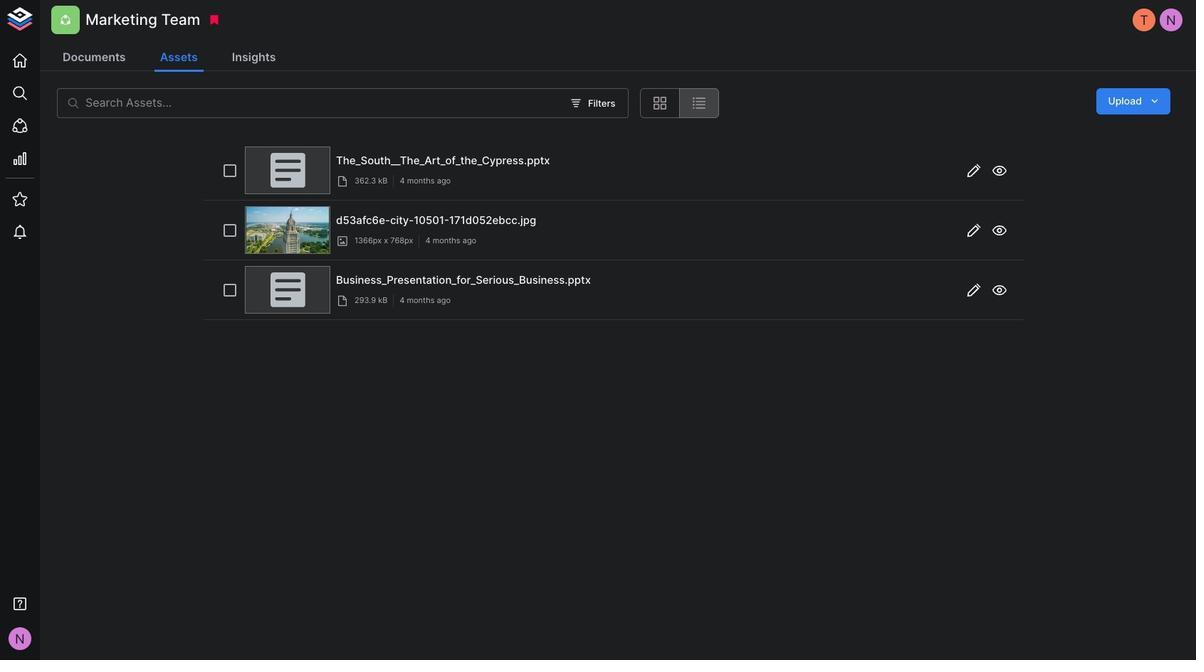 Task type: vqa. For each thing, say whether or not it's contained in the screenshot.
workspace
no



Task type: locate. For each thing, give the bounding box(es) containing it.
group
[[640, 88, 719, 118]]

remove bookmark image
[[208, 14, 221, 26]]

d53afc6e city 10501 171d052ebcc.jpg image
[[247, 207, 329, 253]]



Task type: describe. For each thing, give the bounding box(es) containing it.
Search Assets... text field
[[85, 88, 562, 118]]



